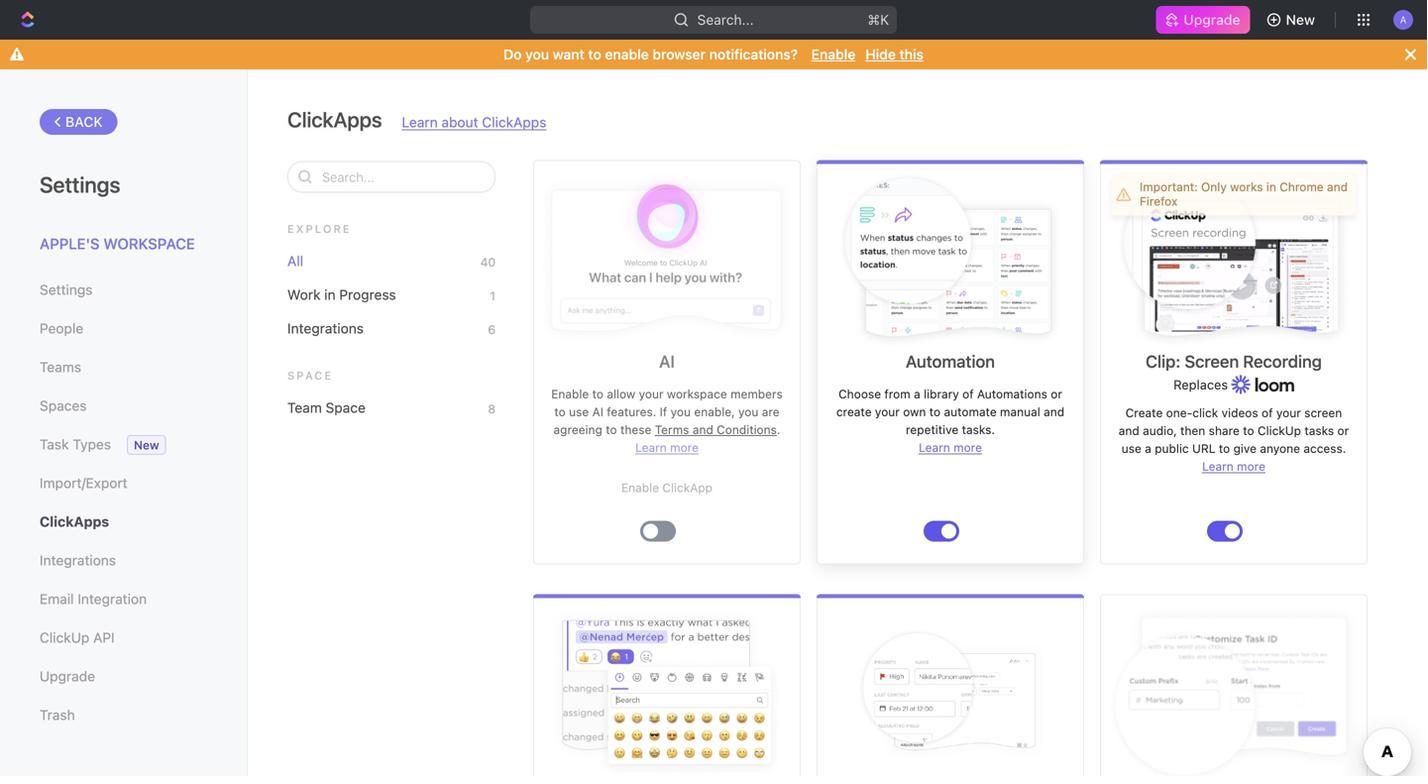 Task type: describe. For each thing, give the bounding box(es) containing it.
and inside choose from a library of automations or create your own to automate manual and repetitive tasks. learn more
[[1044, 405, 1065, 419]]

your inside create one-click videos of your screen and audio, then share to clickup tasks or use a public url to give anyone access. learn more
[[1277, 406, 1302, 420]]

import/export link
[[40, 466, 207, 500]]

screen
[[1305, 406, 1343, 420]]

do
[[504, 46, 522, 62]]

firefox
[[1140, 194, 1178, 208]]

important: only works in chrome and firefox
[[1140, 180, 1348, 208]]

work
[[288, 287, 321, 303]]

notifications?
[[710, 46, 798, 62]]

automate
[[944, 405, 997, 419]]

choose
[[839, 387, 881, 401]]

then
[[1181, 424, 1206, 438]]

a inside choose from a library of automations or create your own to automate manual and repetitive tasks. learn more
[[914, 387, 921, 401]]

all
[[288, 253, 303, 269]]

to down the share
[[1219, 442, 1231, 456]]

works
[[1231, 180, 1264, 194]]

settings link
[[40, 273, 207, 307]]

8
[[488, 402, 496, 416]]

terms and conditions .
[[655, 423, 781, 437]]

enable to allow your workspace members to use ai features. if you enable, you are agreeing to these
[[551, 387, 783, 437]]

automations
[[978, 387, 1048, 401]]

of for automations
[[963, 387, 974, 401]]

.
[[777, 423, 781, 437]]

learn down the these
[[636, 441, 667, 455]]

teams
[[40, 359, 81, 375]]

to inside choose from a library of automations or create your own to automate manual and repetitive tasks. learn more
[[930, 405, 941, 419]]

create
[[1126, 406, 1163, 420]]

clickapp
[[663, 481, 713, 495]]

and down enable,
[[693, 423, 714, 437]]

create
[[837, 405, 872, 419]]

more inside choose from a library of automations or create your own to automate manual and repetitive tasks. learn more
[[954, 441, 982, 455]]

do you want to enable browser notifications? enable hide this
[[504, 46, 924, 62]]

terms
[[655, 423, 690, 437]]

in inside important: only works in chrome and firefox
[[1267, 180, 1277, 194]]

manual
[[1000, 405, 1041, 419]]

want
[[553, 46, 585, 62]]

search...
[[698, 11, 754, 28]]

enable
[[605, 46, 649, 62]]

2 settings from the top
[[40, 282, 93, 298]]

back link
[[40, 109, 118, 135]]

clickup inside settings element
[[40, 630, 90, 646]]

clickup inside create one-click videos of your screen and audio, then share to clickup tasks or use a public url to give anyone access. learn more
[[1258, 424, 1302, 438]]

spaces
[[40, 398, 87, 414]]

only
[[1202, 180, 1227, 194]]

import/export
[[40, 475, 128, 491]]

spaces link
[[40, 389, 207, 423]]

videos
[[1222, 406, 1259, 420]]

use inside create one-click videos of your screen and audio, then share to clickup tasks or use a public url to give anyone access. learn more
[[1122, 442, 1142, 456]]

a button
[[1388, 4, 1420, 36]]

learn more link for ai
[[636, 441, 699, 455]]

public
[[1155, 442, 1189, 456]]

explore
[[288, 223, 352, 235]]

are
[[762, 405, 780, 419]]

clickup api link
[[40, 621, 207, 655]]

one-
[[1167, 406, 1193, 420]]

tasks.
[[962, 423, 995, 437]]

2 horizontal spatial clickapps
[[482, 114, 547, 130]]

agreeing
[[554, 423, 603, 437]]

members
[[731, 387, 783, 401]]

click
[[1193, 406, 1219, 420]]

enable for enable clickapp
[[622, 481, 659, 495]]

conditions
[[717, 423, 777, 437]]

url
[[1193, 442, 1216, 456]]

email
[[40, 591, 74, 607]]

ai inside the enable to allow your workspace members to use ai features. if you enable, you are agreeing to these
[[593, 405, 604, 419]]

2 horizontal spatial enable
[[812, 46, 856, 62]]

to up "give" at the bottom of the page
[[1244, 424, 1255, 438]]

learn more
[[636, 441, 699, 455]]

team
[[288, 400, 322, 416]]

trash link
[[40, 698, 207, 732]]

more inside create one-click videos of your screen and audio, then share to clickup tasks or use a public url to give anyone access. learn more
[[1238, 460, 1266, 473]]

1 settings from the top
[[40, 172, 120, 197]]

learn about clickapps
[[402, 114, 547, 130]]

terms and conditions link
[[655, 423, 777, 437]]

learn inside create one-click videos of your screen and audio, then share to clickup tasks or use a public url to give anyone access. learn more
[[1203, 460, 1234, 473]]

repetitive
[[906, 423, 959, 437]]

clickapps link
[[40, 505, 207, 539]]

library
[[924, 387, 960, 401]]

own
[[903, 405, 926, 419]]

important:
[[1140, 180, 1198, 194]]

2 horizontal spatial you
[[739, 405, 759, 419]]

or inside choose from a library of automations or create your own to automate manual and repetitive tasks. learn more
[[1051, 387, 1063, 401]]

work in progress
[[288, 287, 396, 303]]

learn left about
[[402, 114, 438, 130]]

new inside settings element
[[134, 438, 159, 452]]

allow
[[607, 387, 636, 401]]

learn inside choose from a library of automations or create your own to automate manual and repetitive tasks. learn more
[[919, 441, 951, 455]]



Task type: vqa. For each thing, say whether or not it's contained in the screenshot.
the Team
yes



Task type: locate. For each thing, give the bounding box(es) containing it.
you right do
[[526, 46, 549, 62]]

clickapps
[[288, 107, 382, 132], [482, 114, 547, 130], [40, 514, 109, 530]]

1 horizontal spatial upgrade link
[[1156, 6, 1251, 34]]

1 vertical spatial use
[[1122, 442, 1142, 456]]

clickapps up search... text field
[[288, 107, 382, 132]]

1 horizontal spatial a
[[1145, 442, 1152, 456]]

more down tasks.
[[954, 441, 982, 455]]

if
[[660, 405, 667, 419]]

to left the these
[[606, 423, 617, 437]]

back
[[65, 114, 103, 130]]

of inside choose from a library of automations or create your own to automate manual and repetitive tasks. learn more
[[963, 387, 974, 401]]

upgrade down clickup api
[[40, 668, 95, 685]]

0 vertical spatial or
[[1051, 387, 1063, 401]]

enable for enable to allow your workspace members to use ai features. if you enable, you are agreeing to these
[[551, 387, 589, 401]]

to
[[588, 46, 602, 62], [593, 387, 604, 401], [555, 405, 566, 419], [930, 405, 941, 419], [606, 423, 617, 437], [1244, 424, 1255, 438], [1219, 442, 1231, 456]]

api
[[93, 630, 115, 646]]

new inside button
[[1287, 11, 1316, 28]]

your
[[639, 387, 664, 401], [875, 405, 900, 419], [1277, 406, 1302, 420]]

create one-click videos of your screen and audio, then share to clickup tasks or use a public url to give anyone access. learn more
[[1119, 406, 1350, 473]]

apple's
[[40, 235, 100, 252]]

you
[[526, 46, 549, 62], [671, 405, 691, 419], [739, 405, 759, 419]]

1 horizontal spatial your
[[875, 405, 900, 419]]

space
[[288, 369, 333, 382], [326, 400, 366, 416]]

1 horizontal spatial upgrade
[[1184, 11, 1241, 28]]

and right chrome
[[1328, 180, 1348, 194]]

clip: screen recording
[[1146, 351, 1323, 371]]

0 horizontal spatial ai
[[593, 405, 604, 419]]

this
[[900, 46, 924, 62]]

0 vertical spatial space
[[288, 369, 333, 382]]

a inside create one-click videos of your screen and audio, then share to clickup tasks or use a public url to give anyone access. learn more
[[1145, 442, 1152, 456]]

1 horizontal spatial you
[[671, 405, 691, 419]]

1 vertical spatial or
[[1338, 424, 1350, 438]]

0 horizontal spatial upgrade
[[40, 668, 95, 685]]

integrations down work in progress
[[288, 320, 364, 337]]

0 vertical spatial in
[[1267, 180, 1277, 194]]

1 horizontal spatial new
[[1287, 11, 1316, 28]]

integrations inside integrations link
[[40, 552, 116, 569]]

in
[[1267, 180, 1277, 194], [324, 287, 336, 303]]

0 vertical spatial enable
[[812, 46, 856, 62]]

give
[[1234, 442, 1257, 456]]

0 horizontal spatial clickapps
[[40, 514, 109, 530]]

0 vertical spatial clickup
[[1258, 424, 1302, 438]]

1 vertical spatial clickup
[[40, 630, 90, 646]]

upgrade link left 'new' button
[[1156, 6, 1251, 34]]

enable
[[812, 46, 856, 62], [551, 387, 589, 401], [622, 481, 659, 495]]

enable clickapp
[[622, 481, 713, 495]]

Search... text field
[[322, 162, 485, 192]]

your inside the enable to allow your workspace members to use ai features. if you enable, you are agreeing to these
[[639, 387, 664, 401]]

1 horizontal spatial clickapps
[[288, 107, 382, 132]]

a
[[914, 387, 921, 401], [1145, 442, 1152, 456]]

clickapps inside settings element
[[40, 514, 109, 530]]

or right automations
[[1051, 387, 1063, 401]]

learn down the url
[[1203, 460, 1234, 473]]

0 horizontal spatial of
[[963, 387, 974, 401]]

from
[[885, 387, 911, 401]]

audio,
[[1143, 424, 1178, 438]]

40
[[481, 255, 496, 269]]

1 vertical spatial in
[[324, 287, 336, 303]]

learn more link for automation
[[919, 441, 982, 455]]

ai
[[659, 351, 675, 371], [593, 405, 604, 419]]

upgrade left 'new' button
[[1184, 11, 1241, 28]]

task types
[[40, 436, 111, 453]]

1 horizontal spatial ai
[[659, 351, 675, 371]]

space up team
[[288, 369, 333, 382]]

upgrade
[[1184, 11, 1241, 28], [40, 668, 95, 685]]

enable left clickapp
[[622, 481, 659, 495]]

learn about clickapps link
[[402, 114, 547, 130]]

teams link
[[40, 350, 207, 384]]

share
[[1209, 424, 1240, 438]]

task
[[40, 436, 69, 453]]

upgrade inside settings element
[[40, 668, 95, 685]]

and right manual
[[1044, 405, 1065, 419]]

1 horizontal spatial of
[[1262, 406, 1274, 420]]

1 horizontal spatial integrations
[[288, 320, 364, 337]]

0 horizontal spatial new
[[134, 438, 159, 452]]

use down "create"
[[1122, 442, 1142, 456]]

a
[[1401, 14, 1407, 25]]

use inside the enable to allow your workspace members to use ai features. if you enable, you are agreeing to these
[[569, 405, 589, 419]]

0 horizontal spatial your
[[639, 387, 664, 401]]

clickapps right about
[[482, 114, 547, 130]]

learn down repetitive
[[919, 441, 951, 455]]

in right work
[[324, 287, 336, 303]]

to right want
[[588, 46, 602, 62]]

1 vertical spatial a
[[1145, 442, 1152, 456]]

use
[[569, 405, 589, 419], [1122, 442, 1142, 456]]

0 vertical spatial settings
[[40, 172, 120, 197]]

people link
[[40, 312, 207, 346]]

your down from
[[875, 405, 900, 419]]

settings
[[40, 172, 120, 197], [40, 282, 93, 298]]

of inside create one-click videos of your screen and audio, then share to clickup tasks or use a public url to give anyone access. learn more
[[1262, 406, 1274, 420]]

people
[[40, 320, 83, 337]]

1 horizontal spatial clickup
[[1258, 424, 1302, 438]]

automation
[[906, 351, 995, 371]]

ai up workspace
[[659, 351, 675, 371]]

upgrade link down the clickup api link
[[40, 660, 207, 694]]

integrations up email integration
[[40, 552, 116, 569]]

and inside create one-click videos of your screen and audio, then share to clickup tasks or use a public url to give anyone access. learn more
[[1119, 424, 1140, 438]]

of for your
[[1262, 406, 1274, 420]]

0 vertical spatial ai
[[659, 351, 675, 371]]

settings element
[[0, 69, 248, 776]]

use up the agreeing
[[569, 405, 589, 419]]

of right videos
[[1262, 406, 1274, 420]]

to up the agreeing
[[555, 405, 566, 419]]

1 horizontal spatial in
[[1267, 180, 1277, 194]]

or
[[1051, 387, 1063, 401], [1338, 424, 1350, 438]]

a up own
[[914, 387, 921, 401]]

more down "give" at the bottom of the page
[[1238, 460, 1266, 473]]

and inside important: only works in chrome and firefox
[[1328, 180, 1348, 194]]

clickup left api
[[40, 630, 90, 646]]

0 vertical spatial new
[[1287, 11, 1316, 28]]

of up automate
[[963, 387, 974, 401]]

1 horizontal spatial use
[[1122, 442, 1142, 456]]

1 vertical spatial new
[[134, 438, 159, 452]]

email integration
[[40, 591, 147, 607]]

1 horizontal spatial or
[[1338, 424, 1350, 438]]

types
[[73, 436, 111, 453]]

hide
[[866, 46, 896, 62]]

clickup
[[1258, 424, 1302, 438], [40, 630, 90, 646]]

to up repetitive
[[930, 405, 941, 419]]

enable inside the enable to allow your workspace members to use ai features. if you enable, you are agreeing to these
[[551, 387, 589, 401]]

space right team
[[326, 400, 366, 416]]

and down "create"
[[1119, 424, 1140, 438]]

0 horizontal spatial clickup
[[40, 630, 90, 646]]

2 horizontal spatial more
[[1238, 460, 1266, 473]]

choose from a library of automations or create your own to automate manual and repetitive tasks. learn more
[[837, 387, 1065, 455]]

integrations link
[[40, 544, 207, 578]]

new button
[[1259, 4, 1328, 36]]

trash
[[40, 707, 75, 723]]

replaces
[[1174, 377, 1232, 392]]

integration
[[78, 591, 147, 607]]

learn
[[402, 114, 438, 130], [636, 441, 667, 455], [919, 441, 951, 455], [1203, 460, 1234, 473]]

0 vertical spatial upgrade link
[[1156, 6, 1251, 34]]

0 horizontal spatial enable
[[551, 387, 589, 401]]

email integration link
[[40, 582, 207, 616]]

0 horizontal spatial a
[[914, 387, 921, 401]]

learn more link down repetitive
[[919, 441, 982, 455]]

⌘k
[[868, 11, 889, 28]]

to left 'allow'
[[593, 387, 604, 401]]

anyone
[[1261, 442, 1301, 456]]

1
[[490, 289, 496, 303]]

1 vertical spatial ai
[[593, 405, 604, 419]]

team space
[[288, 400, 366, 416]]

upgrade link
[[1156, 6, 1251, 34], [40, 660, 207, 694]]

chrome
[[1280, 180, 1324, 194]]

0 horizontal spatial you
[[526, 46, 549, 62]]

or inside create one-click videos of your screen and audio, then share to clickup tasks or use a public url to give anyone access. learn more
[[1338, 424, 1350, 438]]

these
[[621, 423, 652, 437]]

0 horizontal spatial upgrade link
[[40, 660, 207, 694]]

1 horizontal spatial learn more link
[[919, 441, 982, 455]]

settings up apple's
[[40, 172, 120, 197]]

1 horizontal spatial more
[[954, 441, 982, 455]]

apple's workspace
[[40, 235, 195, 252]]

settings up people
[[40, 282, 93, 298]]

1 horizontal spatial enable
[[622, 481, 659, 495]]

about
[[442, 114, 478, 130]]

or right 'tasks'
[[1338, 424, 1350, 438]]

0 horizontal spatial in
[[324, 287, 336, 303]]

2 horizontal spatial your
[[1277, 406, 1302, 420]]

1 vertical spatial space
[[326, 400, 366, 416]]

0 horizontal spatial or
[[1051, 387, 1063, 401]]

2 vertical spatial enable
[[622, 481, 659, 495]]

your up if
[[639, 387, 664, 401]]

0 vertical spatial integrations
[[288, 320, 364, 337]]

and
[[1328, 180, 1348, 194], [1044, 405, 1065, 419], [693, 423, 714, 437], [1119, 424, 1140, 438]]

you right if
[[671, 405, 691, 419]]

ai up the agreeing
[[593, 405, 604, 419]]

0 horizontal spatial more
[[670, 441, 699, 455]]

0 vertical spatial upgrade
[[1184, 11, 1241, 28]]

learn more link down terms
[[636, 441, 699, 455]]

progress
[[339, 287, 396, 303]]

6
[[488, 323, 496, 337]]

1 vertical spatial upgrade link
[[40, 660, 207, 694]]

0 vertical spatial use
[[569, 405, 589, 419]]

clickup api
[[40, 630, 115, 646]]

tasks
[[1305, 424, 1335, 438]]

enable up the agreeing
[[551, 387, 589, 401]]

access.
[[1304, 442, 1347, 456]]

0 vertical spatial a
[[914, 387, 921, 401]]

0 horizontal spatial learn more link
[[636, 441, 699, 455]]

features.
[[607, 405, 657, 419]]

2 horizontal spatial learn more link
[[1203, 460, 1266, 473]]

clickapps down import/export
[[40, 514, 109, 530]]

you up 'conditions'
[[739, 405, 759, 419]]

browser
[[653, 46, 706, 62]]

1 vertical spatial of
[[1262, 406, 1274, 420]]

1 vertical spatial settings
[[40, 282, 93, 298]]

1 vertical spatial enable
[[551, 387, 589, 401]]

clickup up the anyone
[[1258, 424, 1302, 438]]

1 vertical spatial upgrade
[[40, 668, 95, 685]]

learn more link down "give" at the bottom of the page
[[1203, 460, 1266, 473]]

more down terms
[[670, 441, 699, 455]]

your inside choose from a library of automations or create your own to automate manual and repetitive tasks. learn more
[[875, 405, 900, 419]]

0 horizontal spatial use
[[569, 405, 589, 419]]

0 horizontal spatial integrations
[[40, 552, 116, 569]]

enable left hide
[[812, 46, 856, 62]]

in right "works"
[[1267, 180, 1277, 194]]

your left screen
[[1277, 406, 1302, 420]]

recording
[[1244, 351, 1323, 371]]

a down 'audio,' on the right bottom of page
[[1145, 442, 1152, 456]]

0 vertical spatial of
[[963, 387, 974, 401]]

workspace
[[103, 235, 195, 252]]

1 vertical spatial integrations
[[40, 552, 116, 569]]



